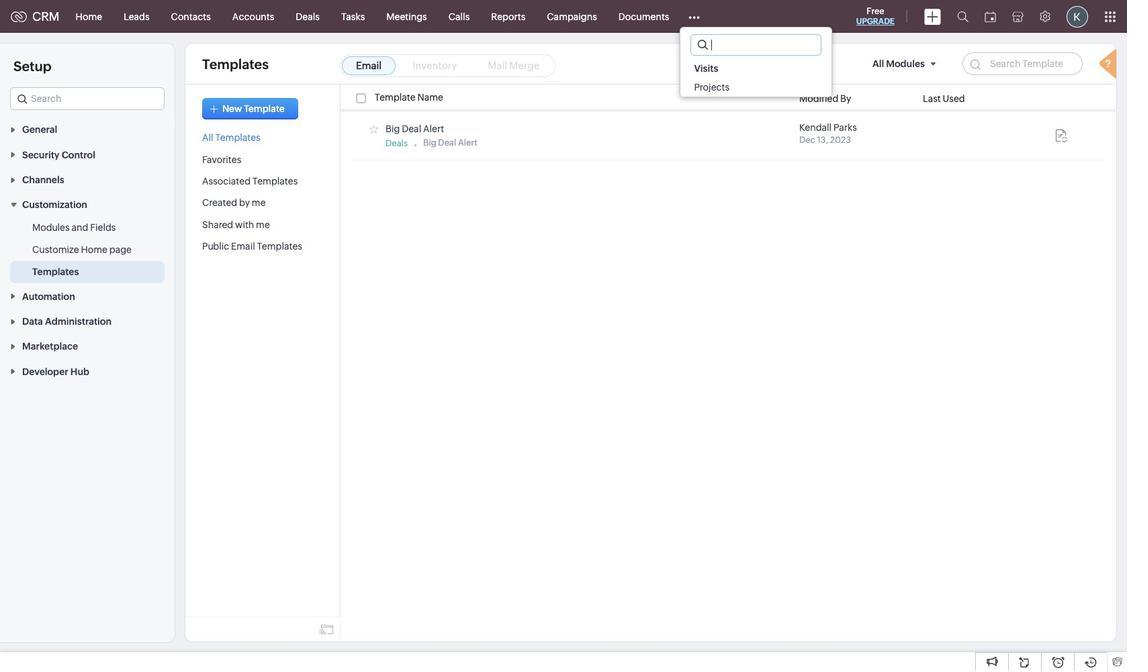 Task type: vqa. For each thing, say whether or not it's contained in the screenshot.
Email
yes



Task type: locate. For each thing, give the bounding box(es) containing it.
profile image
[[1067, 6, 1088, 27]]

0 horizontal spatial deals
[[296, 11, 320, 22]]

1 horizontal spatial template
[[375, 92, 416, 103]]

search image
[[957, 11, 969, 22]]

campaigns link
[[536, 0, 608, 33]]

fields
[[90, 223, 116, 233]]

public email templates link
[[202, 241, 302, 252]]

last
[[923, 93, 941, 104]]

email up template name at the left
[[356, 60, 382, 71]]

documents
[[619, 11, 669, 22]]

0 horizontal spatial deal
[[402, 123, 421, 134]]

0 horizontal spatial big
[[386, 123, 400, 134]]

modules and fields
[[32, 223, 116, 233]]

associated templates
[[202, 176, 298, 187]]

logo image
[[11, 11, 27, 22]]

channels
[[22, 175, 64, 185]]

template right new
[[244, 103, 285, 114]]

0 horizontal spatial template
[[244, 103, 285, 114]]

general button
[[0, 117, 175, 142]]

big deal alert down big deal alert link
[[423, 138, 477, 148]]

None field
[[10, 87, 165, 110]]

search element
[[949, 0, 977, 33]]

visits link
[[681, 59, 832, 78]]

1 vertical spatial all
[[202, 133, 213, 143]]

0 vertical spatial alert
[[423, 123, 444, 134]]

big down template name at the left
[[386, 123, 400, 134]]

deals left tasks
[[296, 11, 320, 22]]

0 vertical spatial modules
[[886, 58, 925, 69]]

crm link
[[11, 9, 60, 24]]

automation
[[22, 291, 75, 302]]

data administration button
[[0, 309, 175, 334]]

calls link
[[438, 0, 481, 33]]

marketplace
[[22, 342, 78, 352]]

home right crm on the top left of page
[[76, 11, 102, 22]]

profile element
[[1059, 0, 1096, 33]]

tasks link
[[330, 0, 376, 33]]

templates down shared with me
[[257, 241, 302, 252]]

templates down customize
[[32, 267, 79, 278]]

modules and fields link
[[32, 221, 116, 235]]

hub
[[70, 367, 89, 377]]

1 horizontal spatial modules
[[886, 58, 925, 69]]

list box
[[681, 59, 832, 96]]

1 horizontal spatial deals
[[386, 138, 408, 148]]

new
[[222, 103, 242, 114]]

administration
[[45, 316, 112, 327]]

me
[[252, 198, 266, 209], [256, 219, 270, 230]]

1 vertical spatial alert
[[458, 138, 477, 148]]

Search Modules text field
[[692, 35, 821, 55]]

control
[[62, 150, 95, 160]]

templates
[[202, 56, 269, 72], [215, 133, 261, 143], [252, 176, 298, 187], [257, 241, 302, 252], [32, 267, 79, 278]]

me for created by me
[[252, 198, 266, 209]]

visits
[[694, 63, 718, 74]]

all inside 'field'
[[873, 58, 884, 69]]

0 vertical spatial deal
[[402, 123, 421, 134]]

templates up favorites 'link'
[[215, 133, 261, 143]]

Search text field
[[11, 88, 164, 110]]

0 vertical spatial home
[[76, 11, 102, 22]]

public email templates
[[202, 241, 302, 252]]

1 vertical spatial deal
[[438, 138, 456, 148]]

modules up customize
[[32, 223, 70, 233]]

automation button
[[0, 284, 175, 309]]

0 vertical spatial template
[[375, 92, 416, 103]]

meetings link
[[376, 0, 438, 33]]

upgrade
[[856, 17, 895, 26]]

security control button
[[0, 142, 175, 167]]

1 vertical spatial modules
[[32, 223, 70, 233]]

alert
[[423, 123, 444, 134], [458, 138, 477, 148]]

13,
[[817, 135, 828, 145]]

home
[[76, 11, 102, 22], [81, 245, 107, 256]]

deal down big deal alert link
[[438, 138, 456, 148]]

developer hub button
[[0, 359, 175, 384]]

email
[[356, 60, 382, 71], [231, 241, 255, 252]]

free
[[867, 6, 884, 16]]

associated templates link
[[202, 176, 298, 187]]

1 horizontal spatial deal
[[438, 138, 456, 148]]

template
[[375, 92, 416, 103], [244, 103, 285, 114]]

deals
[[296, 11, 320, 22], [386, 138, 408, 148]]

all up favorites
[[202, 133, 213, 143]]

2023
[[830, 135, 851, 145]]

0 vertical spatial all
[[873, 58, 884, 69]]

1 vertical spatial me
[[256, 219, 270, 230]]

by
[[239, 198, 250, 209]]

1 vertical spatial email
[[231, 241, 255, 252]]

1 horizontal spatial email
[[356, 60, 382, 71]]

reports
[[491, 11, 526, 22]]

deals down big deal alert link
[[386, 138, 408, 148]]

1 horizontal spatial alert
[[458, 138, 477, 148]]

public
[[202, 241, 229, 252]]

0 horizontal spatial all
[[202, 133, 213, 143]]

template left the name
[[375, 92, 416, 103]]

1 vertical spatial template
[[244, 103, 285, 114]]

0 horizontal spatial alert
[[423, 123, 444, 134]]

leads
[[124, 11, 150, 22]]

email down with
[[231, 241, 255, 252]]

used
[[943, 93, 965, 104]]

deal down template name at the left
[[402, 123, 421, 134]]

big deal alert
[[386, 123, 444, 134], [423, 138, 477, 148]]

home down fields
[[81, 245, 107, 256]]

modules
[[886, 58, 925, 69], [32, 223, 70, 233]]

kendall parks link
[[799, 122, 857, 133]]

big deal alert down template name at the left
[[386, 123, 444, 134]]

modified by
[[799, 93, 851, 104]]

accounts link
[[222, 0, 285, 33]]

1 horizontal spatial all
[[873, 58, 884, 69]]

deal
[[402, 123, 421, 134], [438, 138, 456, 148]]

me right with
[[256, 219, 270, 230]]

me right by
[[252, 198, 266, 209]]

by
[[840, 93, 851, 104]]

big down big deal alert link
[[423, 138, 436, 148]]

parks
[[834, 122, 857, 133]]

1 vertical spatial home
[[81, 245, 107, 256]]

0 vertical spatial me
[[252, 198, 266, 209]]

modules inside all modules 'field'
[[886, 58, 925, 69]]

customize home page
[[32, 245, 132, 256]]

0 horizontal spatial modules
[[32, 223, 70, 233]]

1 horizontal spatial big
[[423, 138, 436, 148]]

1 vertical spatial big
[[423, 138, 436, 148]]

channels button
[[0, 167, 175, 192]]

create menu image
[[924, 8, 941, 25]]

customization region
[[0, 217, 175, 284]]

data
[[22, 316, 43, 327]]

modified
[[799, 93, 839, 104]]

modules up last
[[886, 58, 925, 69]]

all down upgrade
[[873, 58, 884, 69]]

0 vertical spatial deals
[[296, 11, 320, 22]]



Task type: describe. For each thing, give the bounding box(es) containing it.
kendall parks dec 13, 2023
[[799, 122, 857, 145]]

general
[[22, 125, 57, 135]]

setup
[[13, 58, 51, 74]]

shared with me link
[[202, 219, 270, 230]]

big deal alert link
[[386, 123, 444, 134]]

last used
[[923, 93, 965, 104]]

template inside button
[[244, 103, 285, 114]]

email link
[[342, 56, 396, 75]]

security control
[[22, 150, 95, 160]]

0 vertical spatial big
[[386, 123, 400, 134]]

Other Modules field
[[680, 6, 709, 27]]

developer
[[22, 367, 68, 377]]

favorites link
[[202, 154, 241, 165]]

1 vertical spatial big deal alert
[[423, 138, 477, 148]]

all for all modules
[[873, 58, 884, 69]]

templates up created by me
[[252, 176, 298, 187]]

0 vertical spatial big deal alert
[[386, 123, 444, 134]]

calls
[[449, 11, 470, 22]]

crm
[[32, 9, 60, 24]]

customization
[[22, 200, 87, 211]]

contacts link
[[160, 0, 222, 33]]

home inside customization region
[[81, 245, 107, 256]]

create menu element
[[916, 0, 949, 33]]

0 horizontal spatial email
[[231, 241, 255, 252]]

reports link
[[481, 0, 536, 33]]

1 vertical spatial deals
[[386, 138, 408, 148]]

list box containing visits
[[681, 59, 832, 96]]

all templates link
[[202, 133, 261, 143]]

all modules
[[873, 58, 925, 69]]

name
[[417, 92, 443, 103]]

deals link
[[285, 0, 330, 33]]

All Modules field
[[867, 52, 946, 75]]

associated
[[202, 176, 251, 187]]

shared
[[202, 219, 233, 230]]

me for shared with me
[[256, 219, 270, 230]]

security
[[22, 150, 60, 160]]

data administration
[[22, 316, 112, 327]]

campaigns
[[547, 11, 597, 22]]

new template button
[[202, 98, 298, 120]]

0 vertical spatial email
[[356, 60, 382, 71]]

dec
[[799, 135, 816, 145]]

leads link
[[113, 0, 160, 33]]

projects
[[694, 82, 730, 92]]

created by me
[[202, 198, 266, 209]]

accounts
[[232, 11, 274, 22]]

meetings
[[386, 11, 427, 22]]

calendar image
[[985, 11, 996, 22]]

documents link
[[608, 0, 680, 33]]

templates inside customization region
[[32, 267, 79, 278]]

and
[[72, 223, 88, 233]]

Search Template text field
[[963, 52, 1083, 75]]

projects link
[[681, 78, 832, 96]]

shared with me
[[202, 219, 270, 230]]

tasks
[[341, 11, 365, 22]]

modules inside modules and fields 'link'
[[32, 223, 70, 233]]

contacts
[[171, 11, 211, 22]]

created
[[202, 198, 237, 209]]

customization button
[[0, 192, 175, 217]]

home link
[[65, 0, 113, 33]]

deals inside deals link
[[296, 11, 320, 22]]

marketplace button
[[0, 334, 175, 359]]

template name
[[375, 92, 443, 103]]

customize
[[32, 245, 79, 256]]

all for all templates
[[202, 133, 213, 143]]

created by me link
[[202, 198, 266, 209]]

templates link
[[32, 266, 79, 279]]

customize home page link
[[32, 243, 132, 257]]

kendall
[[799, 122, 832, 133]]

all templates
[[202, 133, 261, 143]]

page
[[109, 245, 132, 256]]

templates up new
[[202, 56, 269, 72]]

with
[[235, 219, 254, 230]]

free upgrade
[[856, 6, 895, 26]]

new template
[[222, 103, 285, 114]]

favorites
[[202, 154, 241, 165]]

developer hub
[[22, 367, 89, 377]]



